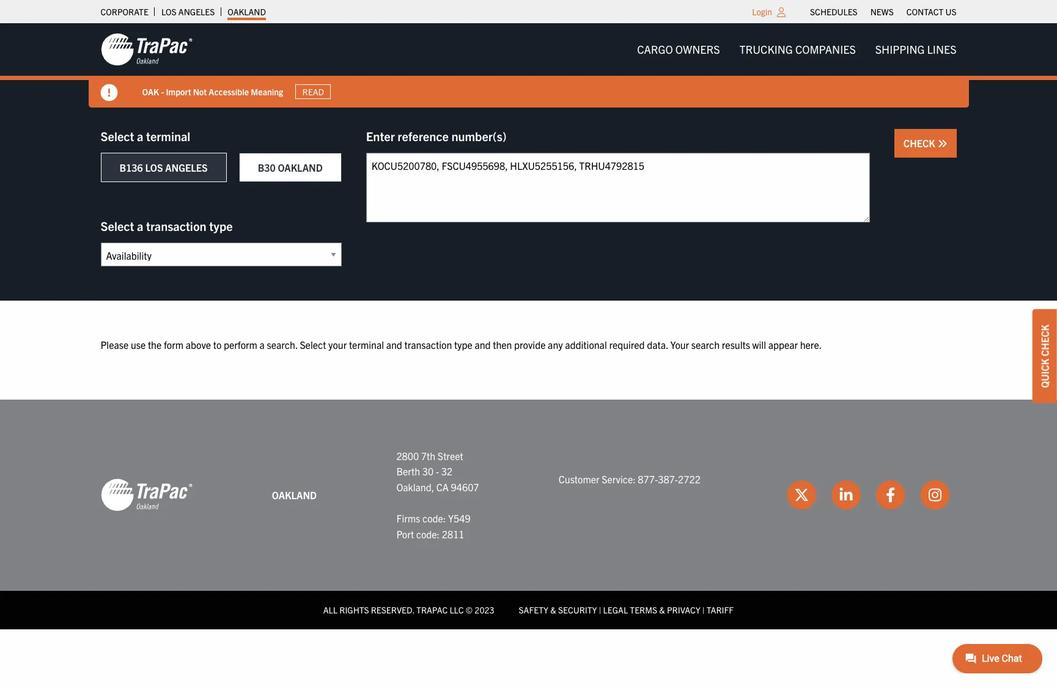 Task type: vqa. For each thing, say whether or not it's contained in the screenshot.
holds
no



Task type: locate. For each thing, give the bounding box(es) containing it.
2 & from the left
[[660, 605, 666, 616]]

will
[[753, 339, 767, 351]]

los angeles link
[[161, 3, 215, 20]]

menu bar containing schedules
[[804, 3, 964, 20]]

us
[[946, 6, 957, 17]]

2023
[[475, 605, 495, 616]]

0 horizontal spatial terminal
[[146, 128, 191, 144]]

footer
[[0, 400, 1058, 630]]

& right safety at bottom
[[551, 605, 557, 616]]

2 | from the left
[[703, 605, 705, 616]]

0 vertical spatial check
[[904, 137, 938, 149]]

corporate link
[[101, 3, 149, 20]]

1 horizontal spatial type
[[455, 339, 473, 351]]

tariff
[[707, 605, 734, 616]]

oakland image
[[101, 32, 192, 67], [101, 479, 192, 513]]

a for transaction
[[137, 218, 143, 234]]

terminal up b136 los angeles
[[146, 128, 191, 144]]

type
[[209, 218, 233, 234], [455, 339, 473, 351]]

trapac
[[417, 605, 448, 616]]

customer
[[559, 474, 600, 486]]

0 vertical spatial transaction
[[146, 218, 207, 234]]

a down b136
[[137, 218, 143, 234]]

1 vertical spatial code:
[[417, 528, 440, 541]]

a left search.
[[260, 339, 265, 351]]

1 horizontal spatial check
[[1040, 325, 1052, 357]]

to
[[213, 339, 222, 351]]

b136
[[120, 162, 143, 174]]

select
[[101, 128, 134, 144], [101, 218, 134, 234], [300, 339, 326, 351]]

llc
[[450, 605, 464, 616]]

select a terminal
[[101, 128, 191, 144]]

0 horizontal spatial &
[[551, 605, 557, 616]]

1 vertical spatial los
[[145, 162, 163, 174]]

los
[[161, 6, 177, 17], [145, 162, 163, 174]]

1 horizontal spatial &
[[660, 605, 666, 616]]

form
[[164, 339, 184, 351]]

contact us
[[907, 6, 957, 17]]

a
[[137, 128, 143, 144], [137, 218, 143, 234], [260, 339, 265, 351]]

1 vertical spatial menu bar
[[628, 37, 967, 62]]

reserved.
[[371, 605, 415, 616]]

privacy
[[668, 605, 701, 616]]

perform
[[224, 339, 258, 351]]

cargo owners
[[638, 42, 721, 56]]

| left tariff link
[[703, 605, 705, 616]]

above
[[186, 339, 211, 351]]

select for select a terminal
[[101, 128, 134, 144]]

select up b136
[[101, 128, 134, 144]]

0 vertical spatial oakland
[[228, 6, 266, 17]]

code: right port on the left bottom of the page
[[417, 528, 440, 541]]

here.
[[801, 339, 822, 351]]

0 vertical spatial oakland image
[[101, 32, 192, 67]]

- right oak
[[161, 86, 164, 97]]

meaning
[[251, 86, 283, 97]]

0 vertical spatial code:
[[423, 513, 446, 525]]

1 vertical spatial transaction
[[405, 339, 452, 351]]

banner
[[0, 23, 1058, 108]]

a up b136
[[137, 128, 143, 144]]

quick check link
[[1033, 310, 1058, 404]]

1 horizontal spatial |
[[703, 605, 705, 616]]

angeles down select a terminal
[[165, 162, 208, 174]]

street
[[438, 450, 464, 462]]

0 vertical spatial a
[[137, 128, 143, 144]]

1 horizontal spatial transaction
[[405, 339, 452, 351]]

cargo owners link
[[628, 37, 730, 62]]

los right corporate link at left top
[[161, 6, 177, 17]]

select a transaction type
[[101, 218, 233, 234]]

select left your
[[300, 339, 326, 351]]

1 vertical spatial a
[[137, 218, 143, 234]]

any
[[548, 339, 563, 351]]

please
[[101, 339, 129, 351]]

0 horizontal spatial and
[[386, 339, 402, 351]]

terminal
[[146, 128, 191, 144], [349, 339, 384, 351]]

1 vertical spatial select
[[101, 218, 134, 234]]

angeles left the oakland link
[[179, 6, 215, 17]]

2811
[[442, 528, 465, 541]]

Enter reference number(s) text field
[[366, 153, 871, 223]]

0 vertical spatial select
[[101, 128, 134, 144]]

and right your
[[386, 339, 402, 351]]

94607
[[451, 481, 479, 494]]

additional
[[566, 339, 607, 351]]

schedules link
[[811, 3, 858, 20]]

0 vertical spatial type
[[209, 218, 233, 234]]

safety & security | legal terms & privacy | tariff
[[519, 605, 734, 616]]

-
[[161, 86, 164, 97], [436, 466, 439, 478]]

0 horizontal spatial |
[[599, 605, 602, 616]]

menu bar containing cargo owners
[[628, 37, 967, 62]]

b30
[[258, 162, 276, 174]]

results
[[723, 339, 751, 351]]

news link
[[871, 3, 894, 20]]

0 horizontal spatial -
[[161, 86, 164, 97]]

shipping lines
[[876, 42, 957, 56]]

0 horizontal spatial check
[[904, 137, 938, 149]]

terminal right your
[[349, 339, 384, 351]]

los right b136
[[145, 162, 163, 174]]

shipping lines link
[[866, 37, 967, 62]]

service:
[[602, 474, 636, 486]]

and left then
[[475, 339, 491, 351]]

7th
[[421, 450, 436, 462]]

quick check
[[1040, 325, 1052, 388]]

solid image
[[101, 84, 118, 102]]

menu bar
[[804, 3, 964, 20], [628, 37, 967, 62]]

trucking
[[740, 42, 793, 56]]

1 vertical spatial terminal
[[349, 339, 384, 351]]

1 vertical spatial oakland image
[[101, 479, 192, 513]]

reference
[[398, 128, 449, 144]]

shipping
[[876, 42, 925, 56]]

safety
[[519, 605, 549, 616]]

2 and from the left
[[475, 339, 491, 351]]

legal
[[604, 605, 628, 616]]

©
[[466, 605, 473, 616]]

required
[[610, 339, 645, 351]]

1 horizontal spatial and
[[475, 339, 491, 351]]

- right 30
[[436, 466, 439, 478]]

1 vertical spatial -
[[436, 466, 439, 478]]

then
[[493, 339, 512, 351]]

oakland
[[228, 6, 266, 17], [278, 162, 323, 174], [272, 489, 317, 501]]

0 horizontal spatial transaction
[[146, 218, 207, 234]]

& right terms
[[660, 605, 666, 616]]

code:
[[423, 513, 446, 525], [417, 528, 440, 541]]

code: up 2811
[[423, 513, 446, 525]]

32
[[442, 466, 453, 478]]

menu bar down light icon
[[628, 37, 967, 62]]

owners
[[676, 42, 721, 56]]

trucking companies
[[740, 42, 856, 56]]

0 vertical spatial menu bar
[[804, 3, 964, 20]]

1 and from the left
[[386, 339, 402, 351]]

| left legal
[[599, 605, 602, 616]]

select down b136
[[101, 218, 134, 234]]

1 oakland image from the top
[[101, 32, 192, 67]]

angeles
[[179, 6, 215, 17], [165, 162, 208, 174]]

0 vertical spatial los
[[161, 6, 177, 17]]

firms
[[397, 513, 421, 525]]

transaction
[[146, 218, 207, 234], [405, 339, 452, 351]]

1 horizontal spatial -
[[436, 466, 439, 478]]

1 horizontal spatial terminal
[[349, 339, 384, 351]]

enter
[[366, 128, 395, 144]]

all
[[324, 605, 338, 616]]

menu bar up the shipping
[[804, 3, 964, 20]]

oakland image inside banner
[[101, 32, 192, 67]]

877-
[[638, 474, 659, 486]]



Task type: describe. For each thing, give the bounding box(es) containing it.
lines
[[928, 42, 957, 56]]

check inside button
[[904, 137, 938, 149]]

number(s)
[[452, 128, 507, 144]]

tariff link
[[707, 605, 734, 616]]

your
[[329, 339, 347, 351]]

1 vertical spatial angeles
[[165, 162, 208, 174]]

use
[[131, 339, 146, 351]]

please use the form above to perform a search. select your terminal and transaction type and then provide any additional required data. your search results will appear here.
[[101, 339, 822, 351]]

1 vertical spatial type
[[455, 339, 473, 351]]

security
[[559, 605, 597, 616]]

cargo
[[638, 42, 673, 56]]

2 vertical spatial oakland
[[272, 489, 317, 501]]

solid image
[[938, 139, 948, 149]]

1 vertical spatial oakland
[[278, 162, 323, 174]]

not
[[193, 86, 207, 97]]

2800
[[397, 450, 419, 462]]

contact us link
[[907, 3, 957, 20]]

contact
[[907, 6, 944, 17]]

30
[[423, 466, 434, 478]]

the
[[148, 339, 162, 351]]

corporate
[[101, 6, 149, 17]]

enter reference number(s)
[[366, 128, 507, 144]]

y549
[[448, 513, 471, 525]]

oakland,
[[397, 481, 435, 494]]

2800 7th street berth 30 - 32 oakland, ca 94607
[[397, 450, 479, 494]]

light image
[[778, 7, 786, 17]]

1 vertical spatial check
[[1040, 325, 1052, 357]]

oak
[[142, 86, 159, 97]]

1 & from the left
[[551, 605, 557, 616]]

safety & security link
[[519, 605, 597, 616]]

all rights reserved. trapac llc © 2023
[[324, 605, 495, 616]]

0 horizontal spatial type
[[209, 218, 233, 234]]

import
[[166, 86, 191, 97]]

search.
[[267, 339, 298, 351]]

2722
[[679, 474, 701, 486]]

check button
[[895, 129, 957, 158]]

login link
[[753, 6, 773, 17]]

firms code:  y549 port code:  2811
[[397, 513, 471, 541]]

ca
[[437, 481, 449, 494]]

1 | from the left
[[599, 605, 602, 616]]

search
[[692, 339, 720, 351]]

2 vertical spatial select
[[300, 339, 326, 351]]

oakland link
[[228, 3, 266, 20]]

companies
[[796, 42, 856, 56]]

data.
[[648, 339, 669, 351]]

read link
[[296, 84, 331, 99]]

provide
[[515, 339, 546, 351]]

select for select a transaction type
[[101, 218, 134, 234]]

quick
[[1040, 359, 1052, 388]]

customer service: 877-387-2722
[[559, 474, 701, 486]]

accessible
[[209, 86, 249, 97]]

login
[[753, 6, 773, 17]]

terms
[[630, 605, 658, 616]]

b136 los angeles
[[120, 162, 208, 174]]

2 oakland image from the top
[[101, 479, 192, 513]]

- inside 2800 7th street berth 30 - 32 oakland, ca 94607
[[436, 466, 439, 478]]

los angeles
[[161, 6, 215, 17]]

0 vertical spatial angeles
[[179, 6, 215, 17]]

berth
[[397, 466, 420, 478]]

legal terms & privacy link
[[604, 605, 701, 616]]

0 vertical spatial terminal
[[146, 128, 191, 144]]

trucking companies link
[[730, 37, 866, 62]]

read
[[303, 86, 324, 97]]

0 vertical spatial -
[[161, 86, 164, 97]]

port
[[397, 528, 414, 541]]

387-
[[659, 474, 679, 486]]

2 vertical spatial a
[[260, 339, 265, 351]]

schedules
[[811, 6, 858, 17]]

your
[[671, 339, 690, 351]]

rights
[[340, 605, 369, 616]]

appear
[[769, 339, 799, 351]]

oak - import not accessible meaning
[[142, 86, 283, 97]]

footer containing 2800 7th street
[[0, 400, 1058, 630]]

a for terminal
[[137, 128, 143, 144]]

banner containing cargo owners
[[0, 23, 1058, 108]]

news
[[871, 6, 894, 17]]



